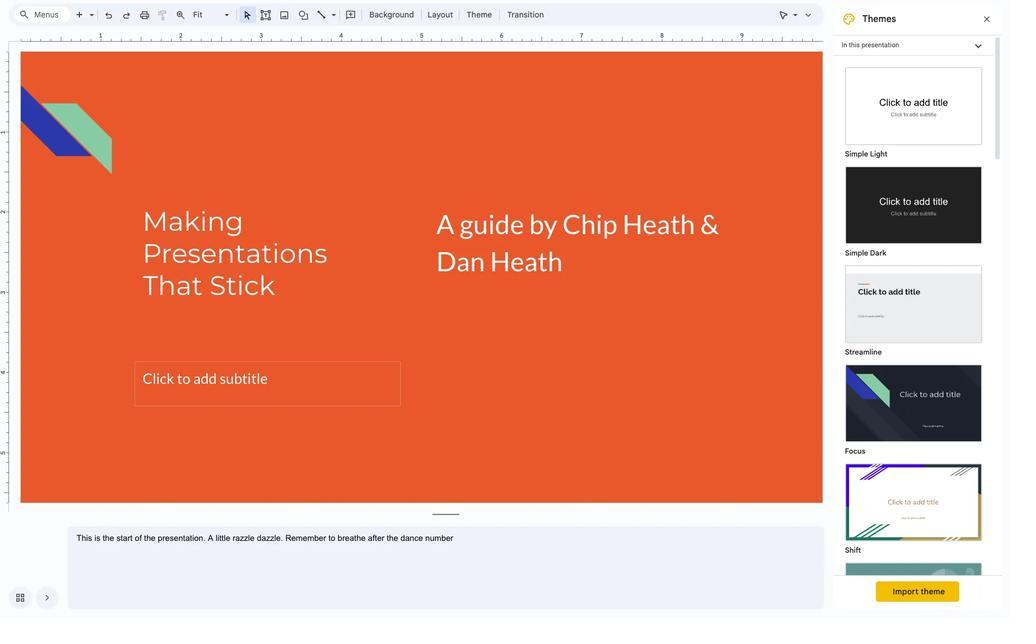 Task type: locate. For each thing, give the bounding box(es) containing it.
shift
[[846, 546, 862, 556]]

live pointer settings image
[[791, 7, 798, 11]]

theme
[[467, 10, 492, 20]]

in this presentation
[[842, 41, 900, 49]]

mode and view toolbar
[[775, 3, 818, 26]]

simple left light
[[846, 149, 869, 159]]

light
[[871, 149, 888, 159]]

1 vertical spatial simple
[[846, 248, 869, 258]]

in this presentation tab
[[834, 35, 994, 56]]

navigation
[[0, 578, 59, 619]]

option group
[[834, 56, 994, 619]]

2 simple from the top
[[846, 248, 869, 258]]

shape image
[[297, 7, 310, 23]]

new slide with layout image
[[87, 7, 94, 11]]

simple
[[846, 149, 869, 159], [846, 248, 869, 258]]

0 vertical spatial simple
[[846, 149, 869, 159]]

themes application
[[0, 0, 1012, 619]]

theme button
[[462, 6, 498, 23]]

background button
[[365, 6, 419, 23]]

simple dark
[[846, 248, 887, 258]]

themes
[[863, 14, 897, 25]]

simple inside option
[[846, 149, 869, 159]]

layout
[[428, 10, 454, 20]]

streamline
[[846, 348, 883, 357]]

1 simple from the top
[[846, 149, 869, 159]]

Momentum radio
[[840, 557, 989, 619]]

themes section
[[834, 3, 1003, 619]]

import
[[894, 587, 919, 597]]

simple left dark
[[846, 248, 869, 258]]

option group containing simple light
[[834, 56, 994, 619]]

simple inside radio
[[846, 248, 869, 258]]



Task type: vqa. For each thing, say whether or not it's contained in the screenshot.
Simple Light
yes



Task type: describe. For each thing, give the bounding box(es) containing it.
Streamline radio
[[840, 260, 989, 359]]

main toolbar
[[41, 0, 550, 465]]

Shift radio
[[840, 458, 989, 557]]

momentum image
[[847, 564, 982, 619]]

simple for simple light
[[846, 149, 869, 159]]

this
[[850, 41, 861, 49]]

option group inside themes section
[[834, 56, 994, 619]]

focus
[[846, 447, 866, 456]]

dark
[[871, 248, 887, 258]]

simple for simple dark
[[846, 248, 869, 258]]

import theme button
[[877, 582, 960, 602]]

presentation
[[862, 41, 900, 49]]

simple light
[[846, 149, 888, 159]]

import theme
[[894, 587, 946, 597]]

Simple Light radio
[[840, 61, 989, 619]]

in
[[842, 41, 848, 49]]

navigation inside the themes application
[[0, 578, 59, 619]]

Simple Dark radio
[[840, 161, 989, 260]]

layout button
[[425, 6, 457, 23]]

transition button
[[503, 6, 549, 23]]

transition
[[508, 10, 544, 20]]

insert image image
[[278, 7, 291, 23]]

background
[[370, 10, 414, 20]]

Menus field
[[14, 7, 70, 23]]

Zoom text field
[[192, 7, 223, 23]]

Focus radio
[[840, 359, 989, 458]]

theme
[[921, 587, 946, 597]]

Zoom field
[[190, 7, 234, 23]]



